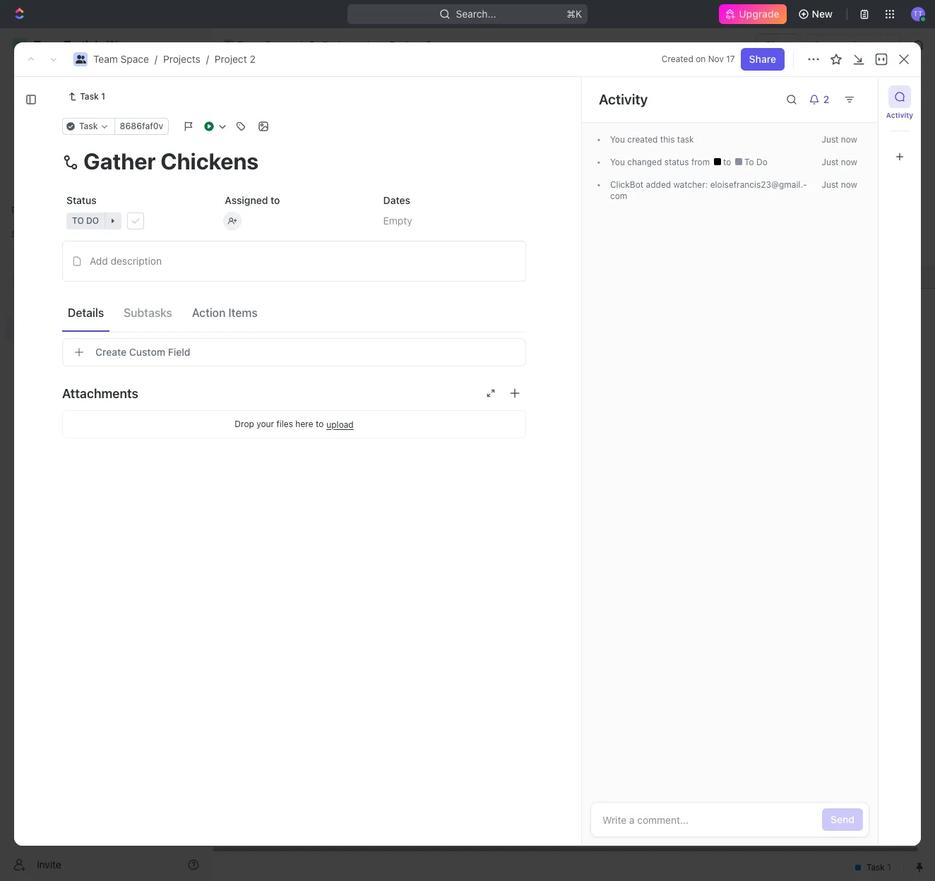 Task type: vqa. For each thing, say whether or not it's contained in the screenshot.
right Project 2 link
yes



Task type: describe. For each thing, give the bounding box(es) containing it.
task sidebar navigation tab list
[[885, 85, 916, 168]]

just for added watcher:
[[822, 179, 839, 190]]

assigned to
[[225, 194, 280, 206]]

tt button
[[907, 3, 930, 25]]

team space inside sidebar navigation
[[34, 275, 90, 287]]

to inside dropdown button
[[72, 215, 84, 226]]

8686faf0v
[[120, 121, 163, 131]]

you created this task
[[610, 134, 694, 145]]

team space / projects / project 2
[[93, 53, 256, 65]]

upload
[[327, 419, 354, 430]]

inbox
[[34, 98, 59, 110]]

0 vertical spatial projects
[[323, 39, 360, 51]]

you for you created this task
[[610, 134, 625, 145]]

customize
[[815, 130, 865, 142]]

create
[[95, 346, 127, 358]]

changed status from
[[625, 157, 713, 167]]

new button
[[792, 3, 841, 25]]

to do inside task sidebar content "section"
[[742, 157, 768, 167]]

status
[[66, 194, 97, 206]]

action items
[[192, 306, 258, 319]]

clickbot
[[610, 179, 644, 190]]

invite
[[37, 859, 61, 871]]

1 horizontal spatial project 2 link
[[372, 37, 435, 54]]

task left 1
[[80, 91, 99, 102]]

description
[[111, 255, 162, 267]]

add task for left add task button
[[285, 319, 326, 331]]

on
[[696, 54, 706, 64]]

0 horizontal spatial project
[[215, 53, 247, 65]]

created
[[628, 134, 658, 145]]

empty
[[383, 215, 412, 227]]

items
[[228, 306, 258, 319]]

do inside task sidebar content "section"
[[757, 157, 768, 167]]

inbox link
[[6, 93, 205, 115]]

chickens
[[339, 270, 382, 282]]

eloisefrancis23@gmail.
[[711, 179, 807, 190]]

details button
[[62, 300, 110, 325]]

gather chickens link
[[301, 266, 490, 286]]

drop your files here to upload
[[235, 419, 354, 430]]

user group image inside "tree"
[[14, 277, 25, 285]]

task for add task button to the top
[[855, 90, 876, 102]]

1 just from the top
[[822, 134, 839, 145]]

share for share button below upgrade
[[765, 39, 792, 51]]

Edit task name text field
[[62, 148, 526, 175]]

project 2
[[390, 39, 432, 51]]

subtasks
[[124, 306, 172, 319]]

to up eloisefrancis23@gmail.
[[745, 157, 754, 167]]

added watcher:
[[644, 179, 711, 190]]

1 horizontal spatial team space
[[237, 39, 293, 51]]

dashboards
[[34, 146, 89, 158]]

2 horizontal spatial team
[[237, 39, 262, 51]]

to right from
[[723, 157, 734, 167]]

watcher:
[[674, 179, 708, 190]]

added
[[646, 179, 671, 190]]

hide button
[[727, 163, 757, 179]]

add description
[[90, 255, 162, 267]]

create custom field
[[95, 346, 190, 358]]

assignees
[[588, 165, 630, 176]]

details
[[68, 306, 104, 319]]

hide
[[732, 165, 751, 176]]

just now for changed status from
[[822, 157, 858, 167]]

spaces
[[11, 229, 41, 240]]

add up empty on the left top
[[380, 199, 396, 210]]

1 vertical spatial add task button
[[363, 196, 423, 213]]

task for left add task button
[[306, 319, 326, 331]]

upgrade
[[739, 8, 780, 20]]

files
[[277, 419, 293, 430]]

nov
[[708, 54, 724, 64]]

send
[[831, 814, 855, 826]]

2 inside 2 dropdown button
[[824, 93, 830, 105]]

0 vertical spatial add task button
[[825, 85, 885, 108]]

to up attachments dropdown button
[[262, 359, 274, 370]]

to right assigned
[[271, 194, 280, 206]]

send button
[[823, 809, 863, 832]]

from
[[692, 157, 710, 167]]

assignees button
[[571, 163, 636, 179]]

assigned
[[225, 194, 268, 206]]

com
[[610, 179, 807, 201]]

board
[[264, 130, 291, 142]]

8686faf0v button
[[114, 118, 169, 135]]

customize button
[[797, 127, 869, 147]]

share button right 17
[[741, 48, 785, 71]]

custom
[[129, 346, 165, 358]]

add task for add task button to the top
[[833, 90, 876, 102]]

task sidebar content section
[[579, 77, 878, 846]]

changed
[[628, 157, 662, 167]]

upgrade link
[[720, 4, 787, 24]]

1 vertical spatial team
[[93, 53, 118, 65]]

this
[[660, 134, 675, 145]]

drop
[[235, 419, 254, 430]]



Task type: locate. For each thing, give the bounding box(es) containing it.
status
[[665, 157, 689, 167]]

0 vertical spatial project
[[390, 39, 423, 51]]

add task for the middle add task button
[[380, 199, 417, 210]]

3 just now from the top
[[822, 179, 858, 190]]

add description button
[[67, 250, 521, 273]]

1 horizontal spatial add task
[[380, 199, 417, 210]]

0 vertical spatial you
[[610, 134, 625, 145]]

1 vertical spatial just now
[[822, 157, 858, 167]]

to do
[[742, 157, 768, 167], [72, 215, 99, 226], [262, 359, 289, 370]]

2 just now from the top
[[822, 157, 858, 167]]

add task button up customize
[[825, 85, 885, 108]]

user group image down spaces
[[14, 277, 25, 285]]

1
[[101, 91, 105, 102]]

subtasks button
[[118, 300, 178, 325]]

you left created
[[610, 134, 625, 145]]

1 vertical spatial activity
[[887, 111, 914, 119]]

in progress
[[262, 199, 319, 210]]

projects inside sidebar navigation
[[42, 299, 80, 311]]

share right 17
[[749, 53, 776, 65]]

activity inside task sidebar navigation tab list
[[887, 111, 914, 119]]

task up empty on the left top
[[398, 199, 417, 210]]

favorites button
[[6, 202, 54, 219]]

add task
[[833, 90, 876, 102], [380, 199, 417, 210], [285, 319, 326, 331]]

1 vertical spatial do
[[86, 215, 99, 226]]

to right here
[[316, 419, 324, 430]]

0 horizontal spatial projects
[[42, 299, 80, 311]]

2 button
[[803, 88, 839, 111]]

add task button
[[825, 85, 885, 108], [363, 196, 423, 213], [278, 317, 332, 334]]

1 vertical spatial projects
[[163, 53, 201, 65]]

0 horizontal spatial add task button
[[278, 317, 332, 334]]

do up attachments dropdown button
[[276, 359, 289, 370]]

Search tasks... text field
[[760, 160, 901, 182]]

2 horizontal spatial do
[[757, 157, 768, 167]]

attachments
[[62, 386, 138, 401]]

action
[[192, 306, 226, 319]]

team space link
[[220, 37, 297, 54], [93, 53, 149, 65], [34, 270, 202, 293]]

task up create custom field button
[[306, 319, 326, 331]]

space
[[265, 39, 293, 51], [121, 53, 149, 65], [61, 275, 90, 287]]

2 horizontal spatial add task
[[833, 90, 876, 102]]

0 vertical spatial activity
[[599, 91, 648, 107]]

share down upgrade
[[765, 39, 792, 51]]

team space link for top user group icon
[[93, 53, 149, 65]]

3 just from the top
[[822, 179, 839, 190]]

1 vertical spatial now
[[841, 157, 858, 167]]

2 vertical spatial add task button
[[278, 317, 332, 334]]

task button
[[62, 118, 115, 135]]

0 vertical spatial team
[[237, 39, 262, 51]]

activity inside task sidebar content "section"
[[599, 91, 648, 107]]

tree
[[6, 246, 205, 437]]

1 vertical spatial just
[[822, 157, 839, 167]]

new
[[812, 8, 833, 20]]

1 horizontal spatial do
[[276, 359, 289, 370]]

just for changed status from
[[822, 157, 839, 167]]

create custom field button
[[62, 338, 526, 367]]

search...
[[456, 8, 496, 20]]

2 vertical spatial to do
[[262, 359, 289, 370]]

1 just now from the top
[[822, 134, 858, 145]]

team space
[[237, 39, 293, 51], [34, 275, 90, 287]]

2 vertical spatial just now
[[822, 179, 858, 190]]

2 now from the top
[[841, 157, 858, 167]]

to do inside dropdown button
[[72, 215, 99, 226]]

task inside dropdown button
[[79, 121, 98, 131]]

1 horizontal spatial add task button
[[363, 196, 423, 213]]

projects link inside "tree"
[[42, 294, 165, 317]]

do down status
[[86, 215, 99, 226]]

0 horizontal spatial to do
[[72, 215, 99, 226]]

2 horizontal spatial space
[[265, 39, 293, 51]]

2 vertical spatial just
[[822, 179, 839, 190]]

home
[[34, 73, 61, 85]]

1 vertical spatial you
[[610, 157, 625, 167]]

2 horizontal spatial add task button
[[825, 85, 885, 108]]

team inside sidebar navigation
[[34, 275, 59, 287]]

share button down upgrade
[[757, 34, 801, 57]]

share for share button right of 17
[[749, 53, 776, 65]]

your
[[257, 419, 274, 430]]

1 horizontal spatial user group image
[[75, 55, 86, 64]]

1 now from the top
[[841, 134, 858, 145]]

add left description
[[90, 255, 108, 267]]

eloisefrancis23@gmail. com
[[610, 179, 807, 201]]

0 vertical spatial now
[[841, 134, 858, 145]]

2
[[426, 39, 432, 51], [250, 53, 256, 65], [824, 93, 830, 105], [305, 359, 311, 370]]

0 horizontal spatial activity
[[599, 91, 648, 107]]

1 horizontal spatial to do
[[262, 359, 289, 370]]

dashboards link
[[6, 141, 205, 163]]

project
[[390, 39, 423, 51], [215, 53, 247, 65]]

task right 2 dropdown button
[[855, 90, 876, 102]]

0 horizontal spatial project 2 link
[[215, 53, 256, 65]]

add task button up create custom field button
[[278, 317, 332, 334]]

attachments button
[[62, 377, 526, 410]]

2 you from the top
[[610, 157, 625, 167]]

space right user group image
[[265, 39, 293, 51]]

you up clickbot
[[610, 157, 625, 167]]

0 horizontal spatial space
[[61, 275, 90, 287]]

1 horizontal spatial team
[[93, 53, 118, 65]]

1 you from the top
[[610, 134, 625, 145]]

space up 'details' on the left top of the page
[[61, 275, 90, 287]]

progress
[[273, 199, 319, 210]]

0 vertical spatial just
[[822, 134, 839, 145]]

1 vertical spatial add task
[[380, 199, 417, 210]]

0 vertical spatial add task
[[833, 90, 876, 102]]

team space right user group image
[[237, 39, 293, 51]]

1 vertical spatial project
[[215, 53, 247, 65]]

user group image
[[225, 42, 233, 49]]

share button
[[757, 34, 801, 57], [741, 48, 785, 71]]

team space up 'details' on the left top of the page
[[34, 275, 90, 287]]

2 vertical spatial add task
[[285, 319, 326, 331]]

task
[[855, 90, 876, 102], [80, 91, 99, 102], [79, 121, 98, 131], [398, 199, 417, 210], [306, 319, 326, 331]]

dates
[[383, 194, 411, 206]]

1 horizontal spatial project
[[390, 39, 423, 51]]

space up home link
[[121, 53, 149, 65]]

add up customize
[[833, 90, 852, 102]]

to inside drop your files here to upload
[[316, 419, 324, 430]]

0 horizontal spatial do
[[86, 215, 99, 226]]

team up home link
[[93, 53, 118, 65]]

1 vertical spatial space
[[121, 53, 149, 65]]

created on nov 17
[[662, 54, 735, 64]]

board link
[[261, 127, 291, 147]]

sidebar navigation
[[0, 28, 211, 882]]

task for the middle add task button
[[398, 199, 417, 210]]

empty button
[[379, 208, 526, 234]]

action items button
[[186, 300, 263, 325]]

to do up eloisefrancis23@gmail.
[[742, 157, 768, 167]]

task 1 link
[[62, 88, 111, 105]]

add inside button
[[90, 255, 108, 267]]

tree containing team space
[[6, 246, 205, 437]]

1 horizontal spatial projects
[[163, 53, 201, 65]]

2 horizontal spatial projects
[[323, 39, 360, 51]]

0 vertical spatial share
[[765, 39, 792, 51]]

in
[[262, 199, 271, 210]]

add task up customize
[[833, 90, 876, 102]]

share
[[765, 39, 792, 51], [749, 53, 776, 65]]

to do up attachments dropdown button
[[262, 359, 289, 370]]

user group image up home link
[[75, 55, 86, 64]]

0 vertical spatial user group image
[[75, 55, 86, 64]]

gather chickens
[[305, 270, 382, 282]]

upload button
[[327, 419, 354, 430]]

home link
[[6, 69, 205, 91]]

just now for added watcher:
[[822, 179, 858, 190]]

automations button
[[807, 35, 880, 56]]

just
[[822, 134, 839, 145], [822, 157, 839, 167], [822, 179, 839, 190]]

task down inbox link
[[79, 121, 98, 131]]

1 vertical spatial team space
[[34, 275, 90, 287]]

2 vertical spatial now
[[841, 179, 858, 190]]

0 horizontal spatial team space
[[34, 275, 90, 287]]

space inside "tree"
[[61, 275, 90, 287]]

gather
[[305, 270, 336, 282]]

1 vertical spatial to do
[[72, 215, 99, 226]]

just now
[[822, 134, 858, 145], [822, 157, 858, 167], [822, 179, 858, 190]]

2 just from the top
[[822, 157, 839, 167]]

user group image
[[75, 55, 86, 64], [14, 277, 25, 285]]

tree inside sidebar navigation
[[6, 246, 205, 437]]

team down spaces
[[34, 275, 59, 287]]

0 vertical spatial do
[[757, 157, 768, 167]]

to down status
[[72, 215, 84, 226]]

projects
[[323, 39, 360, 51], [163, 53, 201, 65], [42, 299, 80, 311]]

you for you
[[610, 157, 625, 167]]

favorites
[[11, 205, 49, 215]]

1 horizontal spatial activity
[[887, 111, 914, 119]]

now
[[841, 134, 858, 145], [841, 157, 858, 167], [841, 179, 858, 190]]

3 now from the top
[[841, 179, 858, 190]]

automations
[[814, 39, 873, 51]]

17
[[727, 54, 735, 64]]

2 vertical spatial do
[[276, 359, 289, 370]]

now for changed status from
[[841, 157, 858, 167]]

2 vertical spatial team
[[34, 275, 59, 287]]

activity
[[599, 91, 648, 107], [887, 111, 914, 119]]

add up create custom field button
[[285, 319, 303, 331]]

to do down status
[[72, 215, 99, 226]]

add task up create custom field button
[[285, 319, 326, 331]]

project 2 link
[[372, 37, 435, 54], [215, 53, 256, 65]]

projects link
[[305, 37, 364, 54], [163, 53, 201, 65], [42, 294, 165, 317]]

2 horizontal spatial to do
[[742, 157, 768, 167]]

team space link for user group icon in "tree"
[[34, 270, 202, 293]]

⌘k
[[567, 8, 582, 20]]

/
[[299, 39, 302, 51], [366, 39, 369, 51], [155, 53, 158, 65], [206, 53, 209, 65]]

team right user group image
[[237, 39, 262, 51]]

task
[[677, 134, 694, 145]]

1 vertical spatial user group image
[[14, 277, 25, 285]]

here
[[296, 419, 313, 430]]

1 vertical spatial share
[[749, 53, 776, 65]]

field
[[168, 346, 190, 358]]

created
[[662, 54, 694, 64]]

0 horizontal spatial team
[[34, 275, 59, 287]]

to do button
[[62, 208, 209, 234]]

you
[[610, 134, 625, 145], [610, 157, 625, 167]]

add task up empty on the left top
[[380, 199, 417, 210]]

0 vertical spatial to do
[[742, 157, 768, 167]]

0 horizontal spatial user group image
[[14, 277, 25, 285]]

now for added watcher:
[[841, 179, 858, 190]]

tt
[[914, 9, 923, 18]]

0 vertical spatial team space
[[237, 39, 293, 51]]

task 1
[[80, 91, 105, 102]]

0 horizontal spatial add task
[[285, 319, 326, 331]]

1 horizontal spatial space
[[121, 53, 149, 65]]

do
[[757, 157, 768, 167], [86, 215, 99, 226], [276, 359, 289, 370]]

add task button up empty on the left top
[[363, 196, 423, 213]]

0 vertical spatial space
[[265, 39, 293, 51]]

0 vertical spatial just now
[[822, 134, 858, 145]]

do inside dropdown button
[[86, 215, 99, 226]]

do right hide
[[757, 157, 768, 167]]

2 vertical spatial projects
[[42, 299, 80, 311]]

2 vertical spatial space
[[61, 275, 90, 287]]



